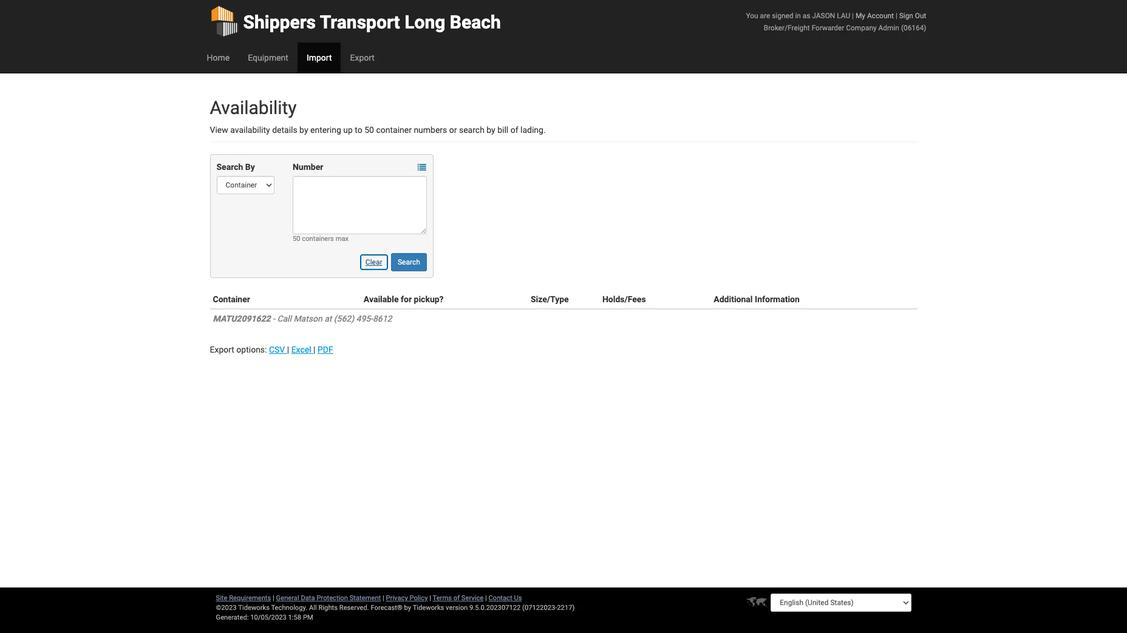 Task type: vqa. For each thing, say whether or not it's contained in the screenshot.
the middle by
yes



Task type: describe. For each thing, give the bounding box(es) containing it.
information
[[755, 295, 800, 304]]

1 vertical spatial 50
[[293, 235, 300, 243]]

statement
[[350, 595, 381, 603]]

| up forecast®
[[383, 595, 384, 603]]

general data protection statement link
[[276, 595, 381, 603]]

excel link
[[291, 345, 313, 355]]

available for pickup?
[[364, 295, 444, 304]]

lading.
[[521, 125, 546, 135]]

available
[[364, 295, 399, 304]]

import
[[307, 53, 332, 63]]

service
[[462, 595, 484, 603]]

import button
[[298, 43, 341, 73]]

show list image
[[418, 164, 426, 172]]

beach
[[450, 12, 501, 33]]

account
[[867, 12, 894, 20]]

| up tideworks
[[430, 595, 431, 603]]

matu2091622 - call matson at (562) 495-8612
[[213, 314, 392, 324]]

you are signed in as jason lau | my account | sign out broker/freight forwarder company admin (06164)
[[746, 12, 927, 32]]

equipment
[[248, 53, 288, 63]]

number
[[293, 162, 323, 172]]

0 horizontal spatial by
[[300, 125, 308, 135]]

you
[[746, 12, 758, 20]]

policy
[[410, 595, 428, 603]]

in
[[795, 12, 801, 20]]

as
[[803, 12, 811, 20]]

broker/freight
[[764, 24, 810, 32]]

container
[[213, 295, 250, 304]]

generated:
[[216, 614, 249, 622]]

| left my on the right top
[[852, 12, 854, 20]]

export for export
[[350, 53, 375, 63]]

sign
[[899, 12, 913, 20]]

my
[[856, 12, 866, 20]]

requirements
[[229, 595, 271, 603]]

to
[[355, 125, 362, 135]]

10/05/2023
[[250, 614, 287, 622]]

terms
[[433, 595, 452, 603]]

privacy
[[386, 595, 408, 603]]

terms of service link
[[433, 595, 484, 603]]

contact
[[489, 595, 512, 603]]

jason
[[812, 12, 835, 20]]

export button
[[341, 43, 384, 73]]

at
[[324, 314, 332, 324]]

0 vertical spatial of
[[511, 125, 518, 135]]

all
[[309, 604, 317, 612]]

2 horizontal spatial by
[[487, 125, 495, 135]]

pickup?
[[414, 295, 444, 304]]

sign out link
[[899, 12, 927, 20]]

size/type
[[531, 295, 569, 304]]

csv link
[[269, 345, 287, 355]]

are
[[760, 12, 770, 20]]

matu2091622
[[213, 314, 271, 324]]

my account link
[[856, 12, 894, 20]]

pdf
[[318, 345, 333, 355]]

container
[[376, 125, 412, 135]]

(06164)
[[901, 24, 927, 32]]

0 vertical spatial 50
[[365, 125, 374, 135]]

equipment button
[[239, 43, 298, 73]]

site requirements link
[[216, 595, 271, 603]]

(562)
[[334, 314, 354, 324]]

numbers
[[414, 125, 447, 135]]

9.5.0.202307122
[[470, 604, 521, 612]]

pdf link
[[318, 345, 333, 355]]

export options: csv | excel | pdf
[[210, 345, 333, 355]]

| right csv at bottom left
[[287, 345, 289, 355]]

(07122023-
[[522, 604, 557, 612]]

pm
[[303, 614, 313, 622]]

home button
[[198, 43, 239, 73]]

long
[[405, 12, 445, 33]]

admin
[[879, 24, 900, 32]]

bill
[[498, 125, 509, 135]]

search button
[[391, 253, 427, 272]]

Number text field
[[293, 176, 427, 234]]

us
[[514, 595, 522, 603]]

site requirements | general data protection statement | privacy policy | terms of service | contact us ©2023 tideworks technology. all rights reserved. forecast® by tideworks version 9.5.0.202307122 (07122023-2217) generated: 10/05/2023 1:58 pm
[[216, 595, 575, 622]]

| up 9.5.0.202307122
[[485, 595, 487, 603]]

general
[[276, 595, 299, 603]]

lau
[[837, 12, 850, 20]]



Task type: locate. For each thing, give the bounding box(es) containing it.
by right details
[[300, 125, 308, 135]]

availability
[[230, 125, 270, 135]]

call
[[277, 314, 292, 324]]

company
[[846, 24, 877, 32]]

holds/fees
[[602, 295, 646, 304]]

search right clear button
[[398, 258, 420, 267]]

export inside export dropdown button
[[350, 53, 375, 63]]

additional information
[[714, 295, 800, 304]]

export down transport
[[350, 53, 375, 63]]

of right bill
[[511, 125, 518, 135]]

| left sign
[[896, 12, 898, 20]]

forwarder
[[812, 24, 845, 32]]

search for search
[[398, 258, 420, 267]]

data
[[301, 595, 315, 603]]

csv
[[269, 345, 285, 355]]

search left by
[[217, 162, 243, 172]]

0 vertical spatial export
[[350, 53, 375, 63]]

1 horizontal spatial search
[[398, 258, 420, 267]]

0 vertical spatial search
[[217, 162, 243, 172]]

details
[[272, 125, 297, 135]]

transport
[[320, 12, 400, 33]]

0 horizontal spatial search
[[217, 162, 243, 172]]

signed
[[772, 12, 794, 20]]

reserved.
[[339, 604, 369, 612]]

export left options: at left bottom
[[210, 345, 234, 355]]

by inside site requirements | general data protection statement | privacy policy | terms of service | contact us ©2023 tideworks technology. all rights reserved. forecast® by tideworks version 9.5.0.202307122 (07122023-2217) generated: 10/05/2023 1:58 pm
[[404, 604, 411, 612]]

out
[[915, 12, 927, 20]]

search by
[[217, 162, 255, 172]]

of up version
[[454, 595, 460, 603]]

shippers transport long beach
[[243, 12, 501, 33]]

|
[[852, 12, 854, 20], [896, 12, 898, 20], [287, 345, 289, 355], [313, 345, 316, 355], [273, 595, 274, 603], [383, 595, 384, 603], [430, 595, 431, 603], [485, 595, 487, 603]]

1 horizontal spatial 50
[[365, 125, 374, 135]]

technology.
[[271, 604, 307, 612]]

0 horizontal spatial of
[[454, 595, 460, 603]]

max
[[336, 235, 349, 243]]

up
[[343, 125, 353, 135]]

site
[[216, 595, 227, 603]]

excel
[[291, 345, 311, 355]]

tideworks
[[413, 604, 444, 612]]

version
[[446, 604, 468, 612]]

entering
[[310, 125, 341, 135]]

1 vertical spatial export
[[210, 345, 234, 355]]

of inside site requirements | general data protection statement | privacy policy | terms of service | contact us ©2023 tideworks technology. all rights reserved. forecast® by tideworks version 9.5.0.202307122 (07122023-2217) generated: 10/05/2023 1:58 pm
[[454, 595, 460, 603]]

by down privacy policy link
[[404, 604, 411, 612]]

search inside button
[[398, 258, 420, 267]]

by
[[245, 162, 255, 172]]

additional
[[714, 295, 753, 304]]

| left general
[[273, 595, 274, 603]]

protection
[[317, 595, 348, 603]]

options:
[[236, 345, 267, 355]]

search
[[459, 125, 485, 135]]

matson
[[294, 314, 322, 324]]

for
[[401, 295, 412, 304]]

rights
[[319, 604, 338, 612]]

search
[[217, 162, 243, 172], [398, 258, 420, 267]]

1 vertical spatial of
[[454, 595, 460, 603]]

-
[[273, 314, 275, 324]]

view
[[210, 125, 228, 135]]

shippers transport long beach link
[[210, 0, 501, 43]]

495-
[[356, 314, 373, 324]]

50
[[365, 125, 374, 135], [293, 235, 300, 243]]

50 right the to
[[365, 125, 374, 135]]

8612
[[373, 314, 392, 324]]

export
[[350, 53, 375, 63], [210, 345, 234, 355]]

50 left containers
[[293, 235, 300, 243]]

search for search by
[[217, 162, 243, 172]]

50 containers max
[[293, 235, 349, 243]]

by left bill
[[487, 125, 495, 135]]

2217)
[[557, 604, 575, 612]]

or
[[449, 125, 457, 135]]

contact us link
[[489, 595, 522, 603]]

1 horizontal spatial by
[[404, 604, 411, 612]]

availability
[[210, 97, 297, 118]]

1 horizontal spatial of
[[511, 125, 518, 135]]

export for export options: csv | excel | pdf
[[210, 345, 234, 355]]

0 horizontal spatial 50
[[293, 235, 300, 243]]

forecast®
[[371, 604, 403, 612]]

©2023 tideworks
[[216, 604, 270, 612]]

1 horizontal spatial export
[[350, 53, 375, 63]]

1 vertical spatial search
[[398, 258, 420, 267]]

shippers
[[243, 12, 316, 33]]

home
[[207, 53, 230, 63]]

view availability details by entering up to 50 container numbers or search by bill of lading.
[[210, 125, 546, 135]]

containers
[[302, 235, 334, 243]]

by
[[300, 125, 308, 135], [487, 125, 495, 135], [404, 604, 411, 612]]

| left pdf
[[313, 345, 316, 355]]

clear button
[[359, 253, 389, 272]]

0 horizontal spatial export
[[210, 345, 234, 355]]



